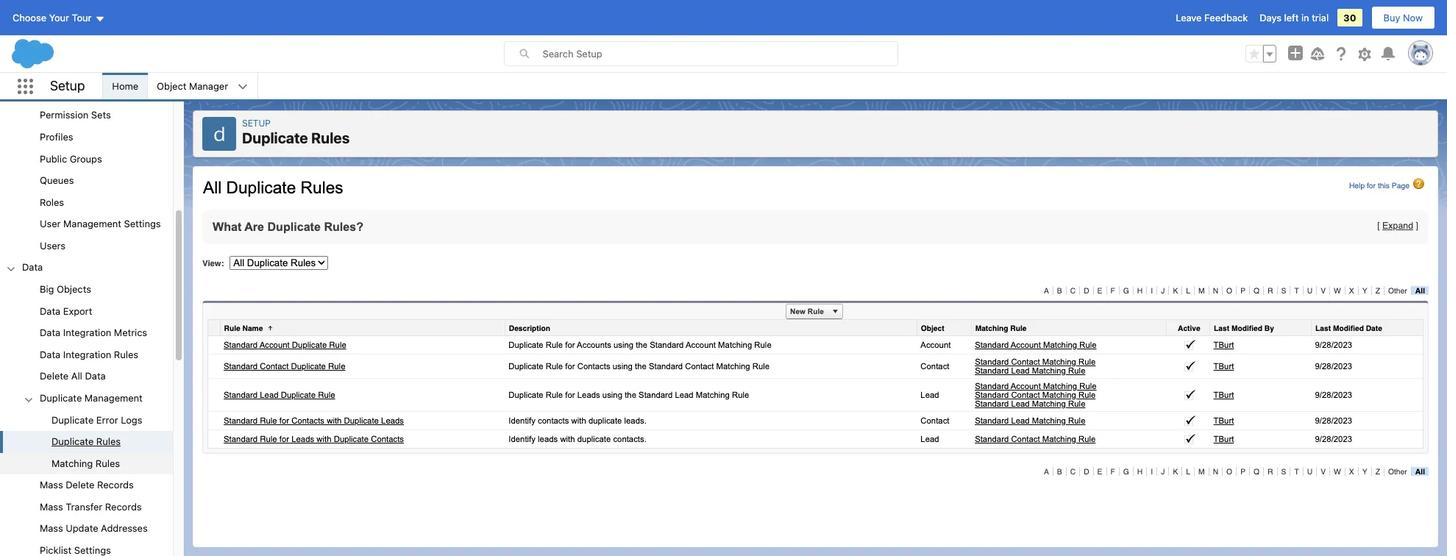 Task type: describe. For each thing, give the bounding box(es) containing it.
choose your tour
[[13, 12, 92, 24]]

roles
[[40, 196, 64, 208]]

logs
[[121, 414, 142, 426]]

setup link
[[242, 118, 271, 129]]

duplicate error logs link
[[51, 414, 142, 427]]

transfer
[[66, 501, 102, 513]]

duplicate rules link
[[51, 436, 121, 448]]

export
[[63, 305, 92, 317]]

group containing permission sets
[[0, 83, 173, 257]]

rules inside setup duplicate rules
[[311, 129, 350, 146]]

sets
[[91, 109, 111, 121]]

mass transfer records link
[[40, 501, 142, 514]]

management for user
[[63, 218, 121, 230]]

mass transfer records
[[40, 501, 142, 513]]

setup for setup
[[50, 78, 85, 93]]

buy now button
[[1371, 6, 1435, 29]]

duplicate for duplicate error logs
[[51, 414, 94, 426]]

duplicate management tree item
[[0, 388, 173, 475]]

metrics
[[114, 327, 147, 339]]

mass for mass update addresses
[[40, 523, 63, 534]]

error
[[96, 414, 118, 426]]

your
[[49, 12, 69, 24]]

settings inside user management settings link
[[124, 218, 161, 230]]

object manager link
[[148, 73, 237, 99]]

data link
[[22, 261, 43, 274]]

addresses
[[101, 523, 148, 534]]

public
[[40, 153, 67, 164]]

group containing big objects
[[0, 279, 173, 556]]

big objects link
[[40, 283, 91, 296]]

permission sets
[[40, 109, 111, 121]]

data integration rules link
[[40, 349, 138, 361]]

duplicate management
[[40, 392, 143, 404]]

mass update addresses
[[40, 523, 148, 534]]

public groups link
[[40, 153, 102, 166]]

roles link
[[40, 196, 64, 209]]

mass delete records link
[[40, 479, 134, 492]]

data for data integration metrics
[[40, 327, 60, 339]]

data export link
[[40, 305, 92, 318]]

feedback
[[1204, 12, 1248, 24]]

mass delete records
[[40, 479, 134, 491]]

matching rules tree item
[[0, 453, 173, 475]]

integration for rules
[[63, 349, 111, 360]]

object
[[157, 80, 186, 92]]

profiles link
[[40, 131, 73, 144]]

in
[[1301, 12, 1309, 24]]

data tree item
[[0, 257, 173, 556]]

groups
[[70, 153, 102, 164]]

all
[[71, 370, 82, 382]]

duplicate management link
[[40, 392, 143, 405]]

public groups
[[40, 153, 102, 164]]

profiles
[[40, 131, 73, 143]]

picklist settings link
[[40, 544, 111, 556]]

permission set groups image
[[0, 83, 173, 105]]

queues
[[40, 174, 74, 186]]

permission
[[40, 109, 88, 121]]

users link
[[40, 240, 66, 253]]

left
[[1284, 12, 1299, 24]]

rules inside "tree item"
[[95, 457, 120, 469]]

mass update addresses link
[[40, 523, 148, 536]]

mass for mass transfer records
[[40, 501, 63, 513]]

mass for mass delete records
[[40, 479, 63, 491]]

integration for metrics
[[63, 327, 111, 339]]

rules inside tree item
[[96, 436, 121, 447]]



Task type: vqa. For each thing, say whether or not it's contained in the screenshot.
The Metrics
yes



Task type: locate. For each thing, give the bounding box(es) containing it.
delete left all
[[40, 370, 69, 382]]

data for data integration rules
[[40, 349, 60, 360]]

data integration metrics link
[[40, 327, 147, 340]]

integration up data integration rules
[[63, 327, 111, 339]]

delete inside "link"
[[66, 479, 95, 491]]

2 mass from the top
[[40, 501, 63, 513]]

objects
[[57, 283, 91, 295]]

management right user
[[63, 218, 121, 230]]

matching
[[51, 457, 93, 469]]

1 vertical spatial management
[[84, 392, 143, 404]]

duplicate for duplicate management
[[40, 392, 82, 404]]

manager
[[189, 80, 228, 92]]

data down data export link
[[40, 327, 60, 339]]

user management settings link
[[40, 218, 161, 231]]

buy now
[[1383, 12, 1423, 24]]

delete all data link
[[40, 370, 106, 383]]

setup inside setup duplicate rules
[[242, 118, 271, 129]]

mass
[[40, 479, 63, 491], [40, 501, 63, 513], [40, 523, 63, 534]]

now
[[1403, 12, 1423, 24]]

duplicate error logs
[[51, 414, 142, 426]]

object manager
[[157, 80, 228, 92]]

user
[[40, 218, 61, 230]]

data up delete all data
[[40, 349, 60, 360]]

30
[[1343, 12, 1356, 24]]

3 mass from the top
[[40, 523, 63, 534]]

2 vertical spatial mass
[[40, 523, 63, 534]]

trial
[[1312, 12, 1329, 24]]

records up addresses on the bottom of the page
[[105, 501, 142, 513]]

records
[[97, 479, 134, 491], [105, 501, 142, 513]]

picklist settings
[[40, 544, 111, 556]]

big
[[40, 283, 54, 295]]

data right all
[[85, 370, 106, 382]]

leave feedback
[[1176, 12, 1248, 24]]

leave
[[1176, 12, 1202, 24]]

1 vertical spatial mass
[[40, 501, 63, 513]]

duplicate up duplicate rules
[[51, 414, 94, 426]]

1 vertical spatial integration
[[63, 349, 111, 360]]

settings inside picklist settings link
[[74, 544, 111, 556]]

home link
[[103, 73, 147, 99]]

delete all data
[[40, 370, 106, 382]]

0 vertical spatial setup
[[50, 78, 85, 93]]

data
[[22, 261, 43, 273], [40, 305, 60, 317], [40, 327, 60, 339], [40, 349, 60, 360], [85, 370, 106, 382]]

1 vertical spatial records
[[105, 501, 142, 513]]

users
[[40, 240, 66, 251]]

user management settings
[[40, 218, 161, 230]]

duplicate
[[242, 129, 308, 146], [40, 392, 82, 404], [51, 414, 94, 426], [51, 436, 94, 447]]

mass down matching
[[40, 479, 63, 491]]

integration inside "data integration metrics" link
[[63, 327, 111, 339]]

1 vertical spatial settings
[[74, 544, 111, 556]]

setup for setup duplicate rules
[[242, 118, 271, 129]]

1 vertical spatial setup
[[242, 118, 271, 129]]

home
[[112, 80, 138, 92]]

group
[[1245, 45, 1276, 63], [0, 83, 173, 257], [0, 279, 173, 556], [0, 409, 173, 475]]

data integration metrics
[[40, 327, 147, 339]]

0 horizontal spatial setup
[[50, 78, 85, 93]]

1 mass from the top
[[40, 479, 63, 491]]

duplicate down setup link
[[242, 129, 308, 146]]

data up big
[[22, 261, 43, 273]]

delete down matching rules link
[[66, 479, 95, 491]]

integration down "data integration metrics" link
[[63, 349, 111, 360]]

mass left transfer
[[40, 501, 63, 513]]

rules
[[311, 129, 350, 146], [114, 349, 138, 360], [96, 436, 121, 447], [95, 457, 120, 469]]

management inside tree item
[[84, 392, 143, 404]]

choose
[[13, 12, 46, 24]]

duplicate inside "link"
[[51, 414, 94, 426]]

records for mass delete records
[[97, 479, 134, 491]]

duplicate up matching
[[51, 436, 94, 447]]

1 vertical spatial delete
[[66, 479, 95, 491]]

choose your tour button
[[12, 6, 106, 29]]

data export
[[40, 305, 92, 317]]

1 horizontal spatial settings
[[124, 218, 161, 230]]

duplicate rules
[[51, 436, 121, 447]]

matching rules link
[[51, 457, 120, 470]]

settings
[[124, 218, 161, 230], [74, 544, 111, 556]]

duplicate down delete all data link
[[40, 392, 82, 404]]

data for data 'link'
[[22, 261, 43, 273]]

0 vertical spatial records
[[97, 479, 134, 491]]

records up 'mass transfer records'
[[97, 479, 134, 491]]

0 horizontal spatial settings
[[74, 544, 111, 556]]

group containing duplicate error logs
[[0, 409, 173, 475]]

management
[[63, 218, 121, 230], [84, 392, 143, 404]]

data down big
[[40, 305, 60, 317]]

update
[[66, 523, 98, 534]]

records for mass transfer records
[[105, 501, 142, 513]]

mass inside "link"
[[40, 479, 63, 491]]

duplicate rules tree item
[[0, 431, 173, 453]]

buy
[[1383, 12, 1400, 24]]

data integration rules
[[40, 349, 138, 360]]

0 vertical spatial delete
[[40, 370, 69, 382]]

2 integration from the top
[[63, 349, 111, 360]]

records inside "link"
[[97, 479, 134, 491]]

0 vertical spatial mass
[[40, 479, 63, 491]]

0 vertical spatial settings
[[124, 218, 161, 230]]

picklist
[[40, 544, 71, 556]]

1 integration from the top
[[63, 327, 111, 339]]

setup
[[50, 78, 85, 93], [242, 118, 271, 129]]

integration inside data integration rules link
[[63, 349, 111, 360]]

Search Setup text field
[[543, 42, 897, 65]]

duplicate inside setup duplicate rules
[[242, 129, 308, 146]]

integration
[[63, 327, 111, 339], [63, 349, 111, 360]]

1 horizontal spatial setup
[[242, 118, 271, 129]]

management for duplicate
[[84, 392, 143, 404]]

queues link
[[40, 174, 74, 187]]

mass up picklist
[[40, 523, 63, 534]]

leave feedback link
[[1176, 12, 1248, 24]]

matching rules
[[51, 457, 120, 469]]

management up error
[[84, 392, 143, 404]]

days
[[1260, 12, 1281, 24]]

setup duplicate rules
[[242, 118, 350, 146]]

permission sets link
[[40, 109, 111, 122]]

big objects
[[40, 283, 91, 295]]

0 vertical spatial management
[[63, 218, 121, 230]]

data for data export
[[40, 305, 60, 317]]

0 vertical spatial integration
[[63, 327, 111, 339]]

duplicate for duplicate rules
[[51, 436, 94, 447]]

tour
[[72, 12, 92, 24]]

delete
[[40, 370, 69, 382], [66, 479, 95, 491]]

days left in trial
[[1260, 12, 1329, 24]]



